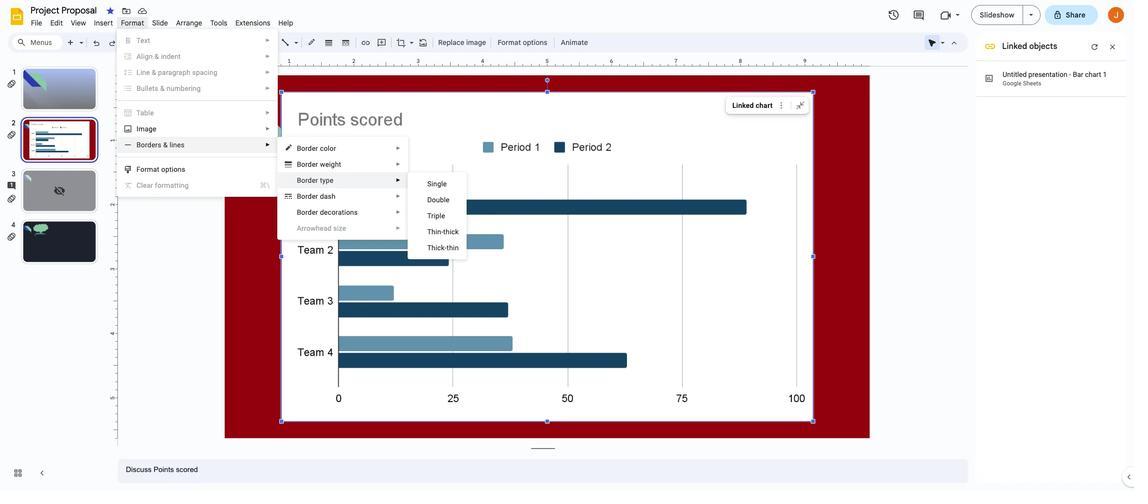 Task type: describe. For each thing, give the bounding box(es) containing it.
objects
[[1030, 41, 1058, 51]]

decorations
[[320, 208, 358, 216]]

& left lines
[[163, 141, 168, 149]]

spacing
[[192, 68, 218, 76]]

indent
[[161, 52, 181, 60]]

w
[[320, 160, 326, 168]]

slide menu item
[[148, 17, 172, 29]]

border for border w eight
[[297, 160, 318, 168]]

► for align & indent a element
[[266, 53, 271, 59]]

ouble
[[432, 196, 450, 204]]

thick-thin k element
[[428, 244, 459, 252]]

chart options element
[[726, 97, 811, 114]]

sheets
[[1024, 80, 1042, 87]]

dash
[[320, 192, 336, 200]]

replace image button
[[435, 35, 489, 50]]

border weight option
[[323, 35, 335, 49]]

line & paragraph spacing l element
[[137, 68, 221, 76]]

presentation
[[1029, 70, 1068, 78]]

linked chart
[[733, 101, 773, 109]]

triple t element
[[428, 212, 445, 220]]

► for the border color c element
[[396, 145, 401, 151]]

text menu item
[[118, 32, 278, 48]]

► for image m element
[[266, 126, 271, 131]]

t for s
[[152, 84, 155, 92]]

thick
[[444, 228, 459, 236]]

thin
[[447, 244, 459, 252]]

menu containing s
[[408, 172, 467, 259]]

borders
[[137, 141, 162, 149]]

main toolbar
[[62, 0, 593, 388]]

► for the borders & lines q element
[[266, 142, 271, 147]]

& right s
[[160, 84, 165, 92]]

bar
[[1074, 70, 1084, 78]]

m
[[139, 125, 145, 133]]

menu item containing arrow
[[278, 220, 408, 236]]

untitled presentation - bar chart 1 google sheets
[[1003, 70, 1108, 87]]

arrow h ead size
[[297, 224, 346, 232]]

h
[[316, 224, 320, 232]]

► for bullets & numbering t element
[[266, 85, 271, 91]]

live pointer settings image
[[939, 36, 945, 39]]

navigation inside the linked objects 'application'
[[0, 56, 110, 491]]

animate
[[561, 38, 588, 47]]

a
[[137, 52, 141, 60]]

linked for linked objects
[[1003, 41, 1028, 51]]

border t ype
[[297, 176, 334, 184]]

► for "line & paragraph spacing l" element at the top left of page
[[266, 69, 271, 75]]

numbering
[[167, 84, 201, 92]]

options inside button
[[523, 38, 548, 47]]

thi
[[428, 228, 438, 236]]

format options \ element
[[137, 165, 188, 173]]

c
[[320, 144, 324, 152]]

paragraph
[[158, 68, 191, 76]]

edit
[[50, 18, 63, 27]]

o
[[302, 208, 306, 216]]

replace
[[438, 38, 465, 47]]

menu containing border
[[278, 137, 409, 240]]

► for border dash d element
[[396, 193, 401, 199]]

- for thick
[[442, 228, 444, 236]]

rder
[[306, 208, 318, 216]]

- for thin
[[445, 244, 447, 252]]

Menus field
[[12, 35, 62, 49]]

tools menu item
[[206, 17, 232, 29]]

lines
[[170, 141, 185, 149]]

share button
[[1045, 5, 1099, 25]]

l
[[137, 68, 140, 76]]

border for border c olor
[[297, 144, 318, 152]]

image m element
[[137, 125, 160, 133]]

d
[[428, 196, 432, 204]]

arrowhead size h element
[[297, 224, 349, 232]]

k
[[441, 244, 445, 252]]

slideshow button
[[972, 5, 1024, 25]]

align & indent a element
[[137, 52, 184, 60]]

extensions
[[236, 18, 271, 27]]

age
[[145, 125, 157, 133]]

mode and view toolbar
[[925, 32, 963, 52]]

ingle
[[432, 180, 447, 188]]

Rename text field
[[27, 4, 102, 16]]

menu item containing bulle
[[118, 80, 278, 96]]

bor
[[297, 192, 308, 200]]

table 2 element
[[137, 109, 157, 117]]

lign
[[141, 52, 153, 60]]

⌘\
[[260, 181, 270, 189]]

format options inside button
[[498, 38, 548, 47]]

options inside menu
[[161, 165, 185, 173]]

menu bar inside menu bar "banner"
[[27, 13, 298, 29]]

format options button
[[494, 35, 552, 50]]

tools
[[210, 18, 228, 27]]

help menu item
[[275, 17, 298, 29]]

linked objects section
[[975, 0, 1127, 483]]

help
[[279, 18, 294, 27]]

select line image
[[292, 36, 298, 39]]

ine
[[140, 68, 150, 76]]

i m age
[[137, 125, 157, 133]]

a lign & indent
[[137, 52, 181, 60]]

thic k -thin
[[428, 244, 459, 252]]

c lear formatting
[[137, 181, 189, 189]]

edit menu item
[[46, 17, 67, 29]]

slideshow
[[981, 10, 1015, 19]]



Task type: locate. For each thing, give the bounding box(es) containing it.
border decorations o element
[[297, 208, 361, 216]]

replace image
[[438, 38, 487, 47]]

presentation options image
[[1030, 14, 1034, 16]]

image
[[467, 38, 487, 47]]

olor
[[324, 144, 336, 152]]

border dash d element
[[297, 192, 339, 200]]

Star checkbox
[[103, 4, 117, 18]]

format options right the image
[[498, 38, 548, 47]]

border w eight
[[297, 160, 342, 168]]

format inside button
[[498, 38, 521, 47]]

format options up c lear formatting on the top of the page
[[137, 165, 185, 173]]

options up formatting
[[161, 165, 185, 173]]

arrow
[[297, 224, 316, 232]]

ype
[[323, 176, 334, 184]]

linked inside "chart options" element
[[733, 101, 754, 109]]

bulle t s & numbering
[[137, 84, 201, 92]]

menu item down spacing
[[118, 80, 278, 96]]

0 vertical spatial chart
[[1086, 70, 1102, 78]]

0 vertical spatial format
[[121, 18, 144, 27]]

borders & lines
[[137, 141, 185, 149]]

- right thi
[[442, 228, 444, 236]]

1 horizontal spatial format options
[[498, 38, 548, 47]]

navigation
[[0, 56, 110, 491]]

menu bar containing file
[[27, 13, 298, 29]]

size
[[334, 224, 346, 232]]

d ouble
[[428, 196, 450, 204]]

double d element
[[428, 196, 450, 204]]

- left the "bar"
[[1070, 70, 1072, 78]]

format up lear
[[137, 165, 160, 173]]

menu item down format options \ element
[[118, 177, 278, 193]]

s
[[155, 84, 159, 92]]

share
[[1067, 10, 1086, 19]]

text
[[137, 36, 150, 44]]

n
[[438, 228, 442, 236]]

menu bar
[[27, 13, 298, 29]]

i
[[137, 125, 139, 133]]

2 horizontal spatial -
[[1070, 70, 1072, 78]]

& right ine at the left top of page
[[152, 68, 156, 76]]

0 vertical spatial t
[[152, 84, 155, 92]]

border color: transparent image
[[306, 35, 318, 48]]

► for text s element
[[266, 37, 271, 43]]

1 vertical spatial linked
[[733, 101, 754, 109]]

► inside the text menu item
[[266, 37, 271, 43]]

border color c element
[[297, 144, 339, 152]]

2 border from the top
[[297, 160, 318, 168]]

border dash option
[[340, 35, 352, 49]]

clear formatting c element
[[137, 181, 192, 189]]

options
[[523, 38, 548, 47], [161, 165, 185, 173]]

format inside menu
[[137, 165, 160, 173]]

chart inside untitled presentation - bar chart 1 google sheets
[[1086, 70, 1102, 78]]

menu item up numbering
[[118, 64, 278, 80]]

0 vertical spatial linked
[[1003, 41, 1028, 51]]

borders & lines q element
[[137, 141, 188, 149]]

linked for linked chart
[[733, 101, 754, 109]]

er
[[312, 192, 318, 200]]

thin-thick n element
[[428, 228, 459, 236]]

- inside untitled presentation - bar chart 1 google sheets
[[1070, 70, 1072, 78]]

l ine & paragraph spacing
[[137, 68, 218, 76]]

► for border weight w element
[[396, 161, 401, 167]]

format
[[121, 18, 144, 27], [498, 38, 521, 47], [137, 165, 160, 173]]

thic
[[428, 244, 441, 252]]

eight
[[326, 160, 342, 168]]

border type t element
[[297, 176, 337, 184]]

format inside menu item
[[121, 18, 144, 27]]

formatting
[[155, 181, 189, 189]]

0 vertical spatial options
[[523, 38, 548, 47]]

- right the thic
[[445, 244, 447, 252]]

1 vertical spatial format
[[498, 38, 521, 47]]

untitled presentation - bar chart 1 element
[[1003, 70, 1108, 78]]

t
[[428, 212, 432, 220]]

lear
[[141, 181, 153, 189]]

⌘backslash element
[[248, 180, 270, 190]]

menu
[[117, 29, 278, 197], [278, 137, 409, 240], [408, 172, 467, 259]]

c
[[137, 181, 141, 189]]

1 horizontal spatial t
[[320, 176, 323, 184]]

linked inside section
[[1003, 41, 1028, 51]]

animate button
[[557, 35, 593, 50]]

file menu item
[[27, 17, 46, 29]]

3 border from the top
[[297, 176, 318, 184]]

► inside table menu item
[[266, 110, 271, 115]]

format options inside menu
[[137, 165, 185, 173]]

0 horizontal spatial options
[[161, 165, 185, 173]]

border for border t ype
[[297, 176, 318, 184]]

menu containing text
[[117, 29, 278, 197]]

0 vertical spatial format options
[[498, 38, 548, 47]]

table menu item
[[118, 105, 278, 121]]

1 vertical spatial -
[[442, 228, 444, 236]]

2 vertical spatial -
[[445, 244, 447, 252]]

s
[[428, 180, 432, 188]]

1 border from the top
[[297, 144, 318, 152]]

1 horizontal spatial chart
[[1086, 70, 1102, 78]]

chart left linked chart options image
[[756, 101, 773, 109]]

1 horizontal spatial options
[[523, 38, 548, 47]]

►
[[266, 37, 271, 43], [266, 53, 271, 59], [266, 69, 271, 75], [266, 85, 271, 91], [266, 110, 271, 115], [266, 126, 271, 131], [266, 142, 271, 147], [396, 145, 401, 151], [396, 161, 401, 167], [396, 177, 401, 183], [396, 193, 401, 199], [396, 209, 401, 215], [396, 225, 401, 231]]

thi n -thick
[[428, 228, 459, 236]]

extensions menu item
[[232, 17, 275, 29]]

menu bar banner
[[0, 0, 1135, 491]]

format up text
[[121, 18, 144, 27]]

format menu item
[[117, 17, 148, 29]]

menu item
[[118, 48, 278, 64], [118, 64, 278, 80], [118, 80, 278, 96], [118, 177, 278, 193], [278, 220, 408, 236]]

0 vertical spatial -
[[1070, 70, 1072, 78]]

ead
[[320, 224, 332, 232]]

riple
[[432, 212, 445, 220]]

slide
[[152, 18, 168, 27]]

linked objects
[[1003, 41, 1058, 51]]

menu item up spacing
[[118, 48, 278, 64]]

1 vertical spatial format options
[[137, 165, 185, 173]]

linked objects application
[[0, 0, 1135, 491]]

& right lign
[[155, 52, 159, 60]]

menu item containing a
[[118, 48, 278, 64]]

1 vertical spatial chart
[[756, 101, 773, 109]]

border left c
[[297, 144, 318, 152]]

arrange
[[176, 18, 202, 27]]

menu item containing c
[[118, 177, 278, 193]]

insert menu item
[[90, 17, 117, 29]]

file
[[31, 18, 42, 27]]

table
[[137, 109, 154, 117]]

border c olor
[[297, 144, 336, 152]]

b o rder decorations
[[297, 208, 358, 216]]

t for ype
[[320, 176, 323, 184]]

untitled
[[1003, 70, 1027, 78]]

format right the image
[[498, 38, 521, 47]]

0 horizontal spatial -
[[442, 228, 444, 236]]

chart left 1
[[1086, 70, 1102, 78]]

1 vertical spatial options
[[161, 165, 185, 173]]

1 horizontal spatial linked
[[1003, 41, 1028, 51]]

1
[[1104, 70, 1108, 78]]

linked chart options image
[[777, 100, 788, 111]]

0 horizontal spatial chart
[[756, 101, 773, 109]]

chart
[[1086, 70, 1102, 78], [756, 101, 773, 109]]

► for table 2 "element" in the top of the page
[[266, 110, 271, 115]]

2 vertical spatial border
[[297, 176, 318, 184]]

arrange menu item
[[172, 17, 206, 29]]

bulle
[[137, 84, 152, 92]]

border weight w element
[[297, 160, 345, 168]]

menu item containing l
[[118, 64, 278, 80]]

single s element
[[428, 180, 447, 188]]

2 vertical spatial format
[[137, 165, 160, 173]]

1 horizontal spatial -
[[445, 244, 447, 252]]

d
[[308, 192, 312, 200]]

linked left linked chart options image
[[733, 101, 754, 109]]

google
[[1003, 80, 1022, 87]]

0 horizontal spatial t
[[152, 84, 155, 92]]

options left animate
[[523, 38, 548, 47]]

0 horizontal spatial format options
[[137, 165, 185, 173]]

border up the d
[[297, 176, 318, 184]]

b
[[297, 208, 302, 216]]

1 vertical spatial border
[[297, 160, 318, 168]]

bullets & numbering t element
[[137, 84, 204, 92]]

- for bar
[[1070, 70, 1072, 78]]

bor d er dash
[[297, 192, 336, 200]]

t
[[152, 84, 155, 92], [320, 176, 323, 184]]

view menu item
[[67, 17, 90, 29]]

0 vertical spatial border
[[297, 144, 318, 152]]

insert
[[94, 18, 113, 27]]

linked up untitled
[[1003, 41, 1028, 51]]

menu item down decorations
[[278, 220, 408, 236]]

border left w
[[297, 160, 318, 168]]

view
[[71, 18, 86, 27]]

&
[[155, 52, 159, 60], [152, 68, 156, 76], [160, 84, 165, 92], [163, 141, 168, 149]]

linked
[[1003, 41, 1028, 51], [733, 101, 754, 109]]

new slide with layout image
[[77, 36, 83, 39]]

s ingle
[[428, 180, 447, 188]]

text s element
[[137, 36, 153, 44]]

0 horizontal spatial linked
[[733, 101, 754, 109]]

1 vertical spatial t
[[320, 176, 323, 184]]

t riple
[[428, 212, 445, 220]]

format options
[[498, 38, 548, 47], [137, 165, 185, 173]]



Task type: vqa. For each thing, say whether or not it's contained in the screenshot.
Border
yes



